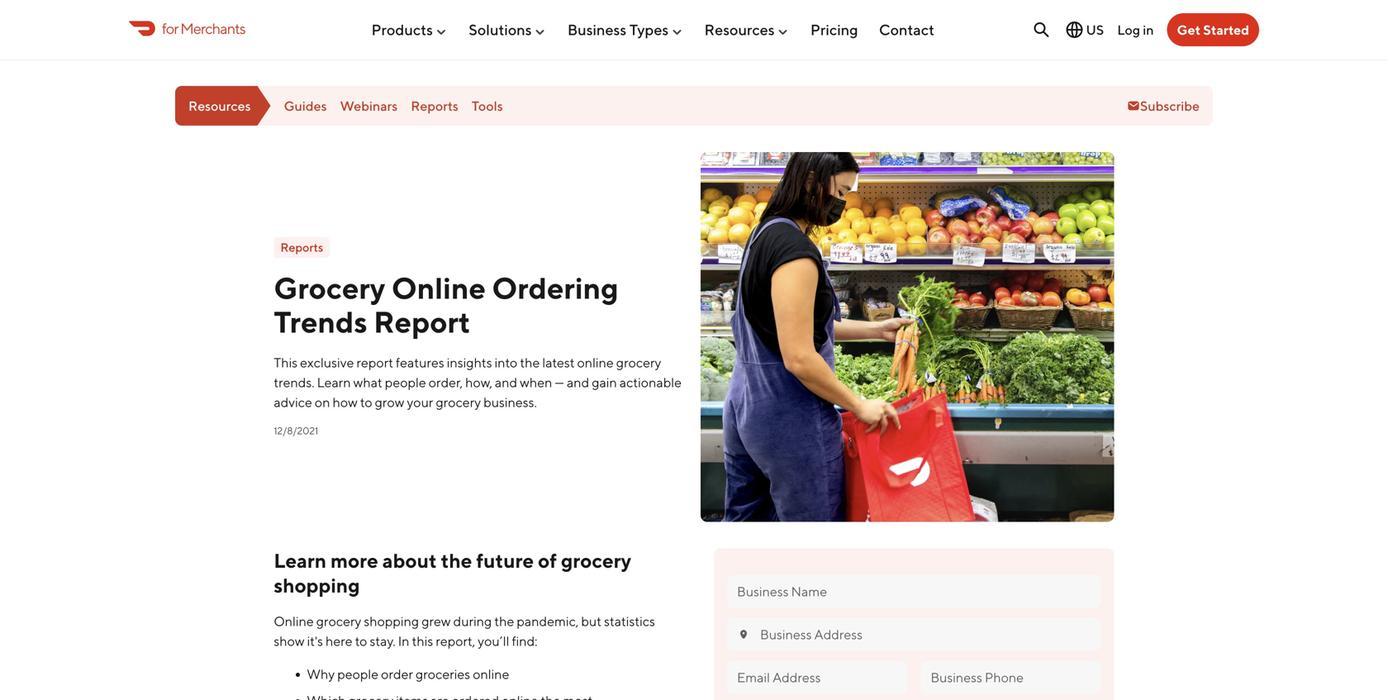 Task type: describe. For each thing, give the bounding box(es) containing it.
pricing link
[[811, 14, 859, 45]]

webinars
[[340, 98, 398, 114]]

statistics
[[604, 614, 656, 629]]

get started button
[[1168, 13, 1260, 46]]

1 and from the left
[[495, 375, 518, 390]]

report
[[374, 304, 471, 340]]

why people order groceries online
[[307, 666, 510, 682]]

solutions
[[469, 21, 532, 39]]

online inside this exclusive report features insights into the latest online grocery trends. learn what people order, how, and when — and gain actionable advice on how to grow your grocery business.
[[578, 355, 614, 370]]

the inside the online grocery shopping grew during the pandemic, but statistics show it's here to stay. in this report, you'll find:
[[495, 614, 515, 629]]

Business Name text field
[[737, 583, 1092, 601]]

show
[[274, 633, 305, 649]]

advice
[[274, 394, 312, 410]]

trends
[[274, 304, 368, 340]]

this
[[274, 355, 298, 370]]

12/8/2021
[[274, 425, 318, 437]]

in
[[1144, 22, 1155, 37]]

how
[[333, 394, 358, 410]]

what
[[354, 375, 383, 390]]

Business Address text field
[[761, 626, 1092, 644]]

gain
[[592, 375, 617, 390]]

grow
[[375, 394, 405, 410]]

business.
[[484, 394, 537, 410]]

insights
[[447, 355, 492, 370]]

this
[[412, 633, 433, 649]]

subscribe
[[1141, 98, 1200, 114]]

trends.
[[274, 375, 315, 390]]

when
[[520, 375, 553, 390]]

future
[[477, 549, 534, 573]]

1 horizontal spatial resources
[[705, 21, 775, 39]]

started
[[1204, 22, 1250, 38]]

1 vertical spatial resources
[[188, 98, 251, 114]]

grocery inside the online grocery shopping grew during the pandemic, but statistics show it's here to stay. in this report, you'll find:
[[316, 614, 362, 629]]

resources 1208x1080 grocery online ordering trends report v01.01 image
[[701, 152, 1115, 522]]

to inside this exclusive report features insights into the latest online grocery trends. learn what people order, how, and when — and gain actionable advice on how to grow your grocery business.
[[360, 394, 373, 410]]

more
[[331, 549, 378, 573]]

for merchants
[[162, 19, 245, 37]]

about
[[383, 549, 437, 573]]

during
[[454, 614, 492, 629]]

Business Phone text field
[[931, 669, 1092, 687]]

grocery down the order, on the bottom left of the page
[[436, 394, 481, 410]]

location pin image
[[737, 628, 751, 641]]

tools link
[[472, 98, 503, 114]]

online grocery shopping grew during the pandemic, but statistics show it's here to stay. in this report, you'll find:
[[274, 614, 656, 649]]

stay.
[[370, 633, 396, 649]]

here
[[326, 633, 353, 649]]

the inside this exclusive report features insights into the latest online grocery trends. learn what people order, how, and when — and gain actionable advice on how to grow your grocery business.
[[520, 355, 540, 370]]

globe line image
[[1065, 20, 1085, 40]]

for
[[162, 19, 178, 37]]

grocery up actionable
[[617, 355, 662, 370]]

actionable
[[620, 375, 682, 390]]

contact link
[[880, 14, 935, 45]]

exclusive
[[300, 355, 354, 370]]

learn inside learn more about the future of grocery shopping
[[274, 549, 327, 573]]

for merchants link
[[129, 17, 245, 40]]

get
[[1178, 22, 1201, 38]]

pricing
[[811, 21, 859, 39]]

business
[[568, 21, 627, 39]]

grocery inside learn more about the future of grocery shopping
[[561, 549, 632, 573]]

solutions link
[[469, 14, 547, 45]]

latest
[[543, 355, 575, 370]]

find:
[[512, 633, 538, 649]]

0 vertical spatial resources link
[[705, 14, 790, 45]]

the inside learn more about the future of grocery shopping
[[441, 549, 472, 573]]



Task type: vqa. For each thing, say whether or not it's contained in the screenshot.
Self-
no



Task type: locate. For each thing, give the bounding box(es) containing it.
the up when
[[520, 355, 540, 370]]

contact
[[880, 21, 935, 39]]

reports link left tools link
[[411, 98, 459, 114]]

log
[[1118, 22, 1141, 37]]

products link
[[372, 14, 448, 45]]

reports link up grocery
[[274, 237, 330, 258]]

but
[[581, 614, 602, 629]]

1 horizontal spatial online
[[392, 270, 486, 305]]

learn left more
[[274, 549, 327, 573]]

1 horizontal spatial online
[[578, 355, 614, 370]]

on
[[315, 394, 330, 410]]

shopping down more
[[274, 574, 360, 597]]

and right —
[[567, 375, 590, 390]]

1 horizontal spatial people
[[385, 375, 426, 390]]

reports
[[411, 98, 459, 114], [281, 240, 323, 254]]

order,
[[429, 375, 463, 390]]

0 horizontal spatial shopping
[[274, 574, 360, 597]]

online inside the grocery online ordering trends report
[[392, 270, 486, 305]]

order
[[381, 666, 413, 682]]

1 vertical spatial online
[[473, 666, 510, 682]]

grocery up "here"
[[316, 614, 362, 629]]

and
[[495, 375, 518, 390], [567, 375, 590, 390]]

guides
[[284, 98, 327, 114]]

0 vertical spatial reports link
[[411, 98, 459, 114]]

resources link
[[705, 14, 790, 45], [175, 86, 271, 126]]

0 vertical spatial shopping
[[274, 574, 360, 597]]

the up you'll
[[495, 614, 515, 629]]

shopping up stay.
[[364, 614, 419, 629]]

learn down exclusive
[[317, 375, 351, 390]]

webinars link
[[340, 98, 398, 114]]

learn inside this exclusive report features insights into the latest online grocery trends. learn what people order, how, and when — and gain actionable advice on how to grow your grocery business.
[[317, 375, 351, 390]]

0 horizontal spatial resources link
[[175, 86, 271, 126]]

online up features at left bottom
[[392, 270, 486, 305]]

0 vertical spatial online
[[578, 355, 614, 370]]

shopping inside the online grocery shopping grew during the pandemic, but statistics show it's here to stay. in this report, you'll find:
[[364, 614, 419, 629]]

0 vertical spatial to
[[360, 394, 373, 410]]

1 vertical spatial resources link
[[175, 86, 271, 126]]

email icon image
[[1128, 99, 1141, 112]]

0 horizontal spatial people
[[337, 666, 379, 682]]

1 vertical spatial shopping
[[364, 614, 419, 629]]

0 vertical spatial people
[[385, 375, 426, 390]]

business types
[[568, 21, 669, 39]]

people
[[385, 375, 426, 390], [337, 666, 379, 682]]

into
[[495, 355, 518, 370]]

and down 'into'
[[495, 375, 518, 390]]

0 horizontal spatial and
[[495, 375, 518, 390]]

people down features at left bottom
[[385, 375, 426, 390]]

1 vertical spatial reports link
[[274, 237, 330, 258]]

online up show
[[274, 614, 314, 629]]

1 vertical spatial reports
[[281, 240, 323, 254]]

to inside the online grocery shopping grew during the pandemic, but statistics show it's here to stay. in this report, you'll find:
[[355, 633, 367, 649]]

shopping
[[274, 574, 360, 597], [364, 614, 419, 629]]

1 horizontal spatial and
[[567, 375, 590, 390]]

grew
[[422, 614, 451, 629]]

2 and from the left
[[567, 375, 590, 390]]

grocery right of
[[561, 549, 632, 573]]

online down you'll
[[473, 666, 510, 682]]

learn more about the future of grocery shopping
[[274, 549, 632, 597]]

0 horizontal spatial resources
[[188, 98, 251, 114]]

us
[[1087, 22, 1105, 38]]

0 horizontal spatial online
[[473, 666, 510, 682]]

merchants
[[180, 19, 245, 37]]

—
[[555, 375, 565, 390]]

reports left tools link
[[411, 98, 459, 114]]

in
[[398, 633, 410, 649]]

people right the "why"
[[337, 666, 379, 682]]

0 horizontal spatial reports
[[281, 240, 323, 254]]

business types link
[[568, 14, 684, 45]]

1 horizontal spatial resources link
[[705, 14, 790, 45]]

log in link
[[1118, 22, 1155, 37]]

your
[[407, 394, 434, 410]]

2 vertical spatial the
[[495, 614, 515, 629]]

learn
[[317, 375, 351, 390], [274, 549, 327, 573]]

1 horizontal spatial the
[[495, 614, 515, 629]]

groceries
[[416, 666, 471, 682]]

online
[[392, 270, 486, 305], [274, 614, 314, 629]]

0 horizontal spatial the
[[441, 549, 472, 573]]

reports up grocery
[[281, 240, 323, 254]]

grocery online ordering trends report
[[274, 270, 619, 340]]

features
[[396, 355, 445, 370]]

1 horizontal spatial reports link
[[411, 98, 459, 114]]

get started
[[1178, 22, 1250, 38]]

online up gain
[[578, 355, 614, 370]]

to down the what
[[360, 394, 373, 410]]

0 vertical spatial resources
[[705, 21, 775, 39]]

ordering
[[492, 270, 619, 305]]

pandemic,
[[517, 614, 579, 629]]

0 horizontal spatial reports link
[[274, 237, 330, 258]]

grocery
[[617, 355, 662, 370], [436, 394, 481, 410], [561, 549, 632, 573], [316, 614, 362, 629]]

0 horizontal spatial online
[[274, 614, 314, 629]]

tools
[[472, 98, 503, 114]]

0 vertical spatial the
[[520, 355, 540, 370]]

log in
[[1118, 22, 1155, 37]]

grocery
[[274, 270, 386, 305]]

online
[[578, 355, 614, 370], [473, 666, 510, 682]]

resources
[[705, 21, 775, 39], [188, 98, 251, 114]]

1 horizontal spatial reports
[[411, 98, 459, 114]]

of
[[538, 549, 557, 573]]

2 horizontal spatial the
[[520, 355, 540, 370]]

this exclusive report features insights into the latest online grocery trends. learn what people order, how, and when — and gain actionable advice on how to grow your grocery business.
[[274, 355, 682, 410]]

Email Address email field
[[737, 669, 898, 687]]

shopping inside learn more about the future of grocery shopping
[[274, 574, 360, 597]]

1 vertical spatial people
[[337, 666, 379, 682]]

types
[[630, 21, 669, 39]]

0 vertical spatial reports
[[411, 98, 459, 114]]

the right about
[[441, 549, 472, 573]]

1 vertical spatial online
[[274, 614, 314, 629]]

1 vertical spatial the
[[441, 549, 472, 573]]

you'll
[[478, 633, 510, 649]]

report
[[357, 355, 394, 370]]

to
[[360, 394, 373, 410], [355, 633, 367, 649]]

online inside the online grocery shopping grew during the pandemic, but statistics show it's here to stay. in this report, you'll find:
[[274, 614, 314, 629]]

1 vertical spatial learn
[[274, 549, 327, 573]]

guides link
[[284, 98, 327, 114]]

products
[[372, 21, 433, 39]]

why
[[307, 666, 335, 682]]

1 horizontal spatial shopping
[[364, 614, 419, 629]]

how,
[[466, 375, 493, 390]]

0 vertical spatial online
[[392, 270, 486, 305]]

to left stay.
[[355, 633, 367, 649]]

1 vertical spatial to
[[355, 633, 367, 649]]

0 vertical spatial learn
[[317, 375, 351, 390]]

reports link
[[411, 98, 459, 114], [274, 237, 330, 258]]

people inside this exclusive report features insights into the latest online grocery trends. learn what people order, how, and when — and gain actionable advice on how to grow your grocery business.
[[385, 375, 426, 390]]

report,
[[436, 633, 476, 649]]

it's
[[307, 633, 323, 649]]

the
[[520, 355, 540, 370], [441, 549, 472, 573], [495, 614, 515, 629]]



